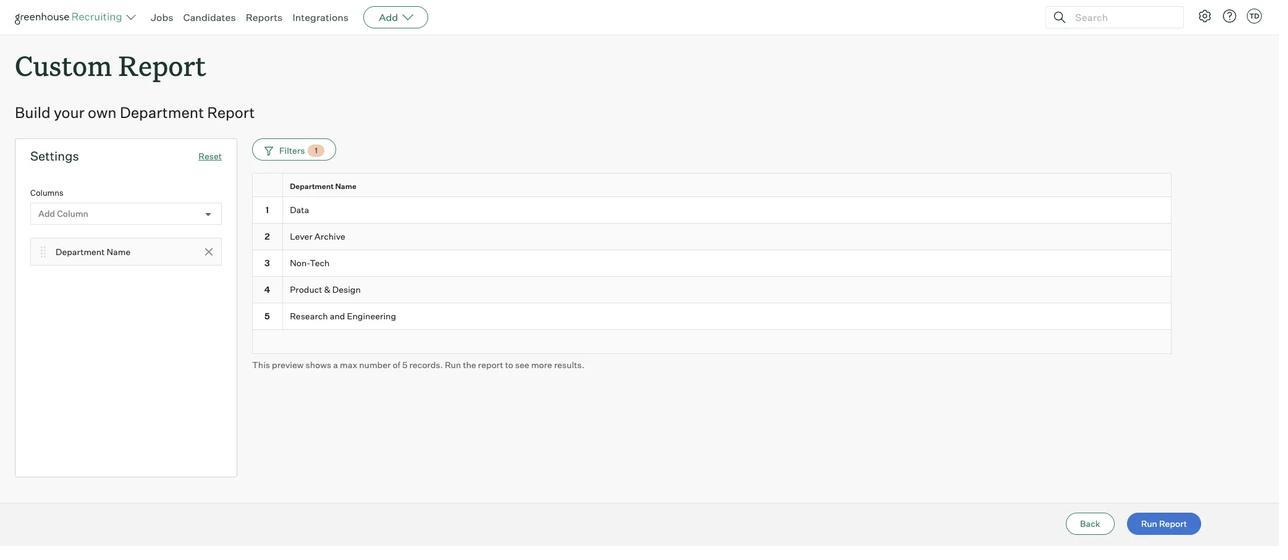 Task type: vqa. For each thing, say whether or not it's contained in the screenshot.


Task type: describe. For each thing, give the bounding box(es) containing it.
of
[[393, 359, 400, 370]]

0 horizontal spatial department name
[[56, 246, 131, 257]]

to
[[505, 359, 513, 370]]

0 horizontal spatial run
[[445, 359, 461, 370]]

max
[[340, 359, 357, 370]]

department inside department name row
[[290, 182, 334, 191]]

own
[[88, 103, 117, 122]]

a
[[333, 359, 338, 370]]

department name row
[[252, 173, 1172, 200]]

archive
[[314, 231, 345, 242]]

report for run report
[[1159, 518, 1187, 529]]

research
[[290, 311, 328, 321]]

build
[[15, 103, 50, 122]]

research and engineering
[[290, 311, 396, 321]]

4 cell
[[252, 277, 283, 303]]

back button
[[1066, 513, 1114, 535]]

reports
[[246, 11, 283, 23]]

row containing 2
[[252, 224, 1172, 250]]

lever archive
[[290, 231, 345, 242]]

column header inside department name row
[[252, 174, 285, 200]]

non-tech
[[290, 258, 330, 268]]

column
[[57, 209, 88, 219]]

integrations
[[292, 11, 349, 23]]

run report
[[1141, 518, 1187, 529]]

name inside row
[[335, 182, 356, 191]]

2 cell
[[252, 224, 283, 250]]

filter image
[[263, 145, 273, 156]]

build your own department report
[[15, 103, 255, 122]]

run inside run report button
[[1141, 518, 1157, 529]]

custom
[[15, 47, 112, 83]]

row containing 1
[[252, 197, 1172, 224]]

configure image
[[1197, 9, 1212, 23]]

5 inside cell
[[264, 311, 270, 321]]

3
[[264, 258, 270, 268]]

reports link
[[246, 11, 283, 23]]

report for custom report
[[118, 47, 206, 83]]

row group containing 1
[[252, 197, 1172, 330]]

non-
[[290, 258, 310, 268]]

shows
[[306, 359, 331, 370]]

2
[[265, 231, 270, 242]]

add for add
[[379, 11, 398, 23]]

1 horizontal spatial department
[[120, 103, 204, 122]]

td button
[[1247, 9, 1262, 23]]



Task type: locate. For each thing, give the bounding box(es) containing it.
0 vertical spatial department
[[120, 103, 204, 122]]

department up data
[[290, 182, 334, 191]]

1 vertical spatial department
[[290, 182, 334, 191]]

td button
[[1244, 6, 1264, 26]]

reset link
[[199, 151, 222, 161]]

1 horizontal spatial report
[[207, 103, 255, 122]]

0 horizontal spatial department
[[56, 246, 105, 257]]

3 cell
[[252, 250, 283, 277]]

2 vertical spatial department
[[56, 246, 105, 257]]

1 horizontal spatial name
[[335, 182, 356, 191]]

2 vertical spatial report
[[1159, 518, 1187, 529]]

row
[[252, 197, 1172, 224], [252, 224, 1172, 250], [252, 250, 1172, 277], [252, 277, 1172, 303], [252, 303, 1172, 330]]

product & design
[[290, 284, 361, 295]]

1 horizontal spatial 5
[[402, 359, 407, 370]]

department
[[120, 103, 204, 122], [290, 182, 334, 191], [56, 246, 105, 257]]

0 vertical spatial run
[[445, 359, 461, 370]]

results.
[[554, 359, 584, 370]]

data
[[290, 205, 309, 215]]

0 horizontal spatial report
[[118, 47, 206, 83]]

add button
[[363, 6, 428, 28]]

td
[[1249, 12, 1259, 20]]

2 horizontal spatial report
[[1159, 518, 1187, 529]]

number
[[359, 359, 391, 370]]

1 vertical spatial department name
[[56, 246, 131, 257]]

0 vertical spatial report
[[118, 47, 206, 83]]

row containing 5
[[252, 303, 1172, 330]]

back
[[1080, 518, 1100, 529]]

1 vertical spatial add
[[38, 209, 55, 219]]

preview
[[272, 359, 304, 370]]

tech
[[310, 258, 330, 268]]

5 down 4 cell in the bottom of the page
[[264, 311, 270, 321]]

1 horizontal spatial department name
[[290, 182, 356, 191]]

0 vertical spatial name
[[335, 182, 356, 191]]

jobs
[[151, 11, 173, 23]]

0 horizontal spatial name
[[107, 246, 131, 257]]

engineering
[[347, 311, 396, 321]]

add column
[[38, 209, 88, 219]]

1 horizontal spatial add
[[379, 11, 398, 23]]

row containing 3
[[252, 250, 1172, 277]]

candidates link
[[183, 11, 236, 23]]

run left the
[[445, 359, 461, 370]]

more
[[531, 359, 552, 370]]

department name up data
[[290, 182, 356, 191]]

product
[[290, 284, 322, 295]]

0 vertical spatial 5
[[264, 311, 270, 321]]

add
[[379, 11, 398, 23], [38, 209, 55, 219]]

department right own at the left of the page
[[120, 103, 204, 122]]

run right back on the right of page
[[1141, 518, 1157, 529]]

this preview shows a max number of 5 records. run the report to see more results.
[[252, 359, 584, 370]]

the
[[463, 359, 476, 370]]

1 vertical spatial report
[[207, 103, 255, 122]]

department name inside row
[[290, 182, 356, 191]]

settings
[[30, 148, 79, 164]]

your
[[54, 103, 85, 122]]

5 row from the top
[[252, 303, 1172, 330]]

1 vertical spatial 1
[[265, 205, 269, 215]]

lever
[[290, 231, 313, 242]]

add inside add popup button
[[379, 11, 398, 23]]

1 row from the top
[[252, 197, 1172, 224]]

records.
[[409, 359, 443, 370]]

0 horizontal spatial 1
[[265, 205, 269, 215]]

report inside button
[[1159, 518, 1187, 529]]

5 cell
[[252, 303, 283, 330]]

column header
[[252, 174, 285, 200]]

see
[[515, 359, 529, 370]]

table containing 1
[[252, 173, 1172, 354]]

row containing 4
[[252, 277, 1172, 303]]

5 right the of
[[402, 359, 407, 370]]

row group
[[252, 197, 1172, 330]]

report
[[118, 47, 206, 83], [207, 103, 255, 122], [1159, 518, 1187, 529]]

table
[[252, 173, 1172, 354]]

3 row from the top
[[252, 250, 1172, 277]]

run
[[445, 359, 461, 370], [1141, 518, 1157, 529]]

1 cell
[[252, 197, 283, 224]]

&
[[324, 284, 330, 295]]

2 row from the top
[[252, 224, 1172, 250]]

0 vertical spatial add
[[379, 11, 398, 23]]

columns
[[30, 188, 64, 198]]

1
[[315, 146, 318, 155], [265, 205, 269, 215]]

add for add column
[[38, 209, 55, 219]]

greenhouse recruiting image
[[15, 10, 126, 25]]

Search text field
[[1072, 8, 1172, 26]]

1 up 2 at the top of the page
[[265, 205, 269, 215]]

department name down column
[[56, 246, 131, 257]]

department down column
[[56, 246, 105, 257]]

reset
[[199, 151, 222, 161]]

0 horizontal spatial 5
[[264, 311, 270, 321]]

custom report
[[15, 47, 206, 83]]

4
[[264, 284, 270, 295]]

report
[[478, 359, 503, 370]]

1 right "filters" at left top
[[315, 146, 318, 155]]

design
[[332, 284, 361, 295]]

jobs link
[[151, 11, 173, 23]]

and
[[330, 311, 345, 321]]

1 horizontal spatial 1
[[315, 146, 318, 155]]

1 vertical spatial 5
[[402, 359, 407, 370]]

integrations link
[[292, 11, 349, 23]]

name
[[335, 182, 356, 191], [107, 246, 131, 257]]

1 vertical spatial run
[[1141, 518, 1157, 529]]

0 horizontal spatial add
[[38, 209, 55, 219]]

5
[[264, 311, 270, 321], [402, 359, 407, 370]]

4 row from the top
[[252, 277, 1172, 303]]

1 horizontal spatial run
[[1141, 518, 1157, 529]]

1 vertical spatial name
[[107, 246, 131, 257]]

this
[[252, 359, 270, 370]]

0 vertical spatial 1
[[315, 146, 318, 155]]

0 vertical spatial department name
[[290, 182, 356, 191]]

department name
[[290, 182, 356, 191], [56, 246, 131, 257]]

candidates
[[183, 11, 236, 23]]

filters
[[279, 145, 305, 156]]

2 horizontal spatial department
[[290, 182, 334, 191]]

run report button
[[1127, 513, 1201, 535]]

1 inside "1" cell
[[265, 205, 269, 215]]



